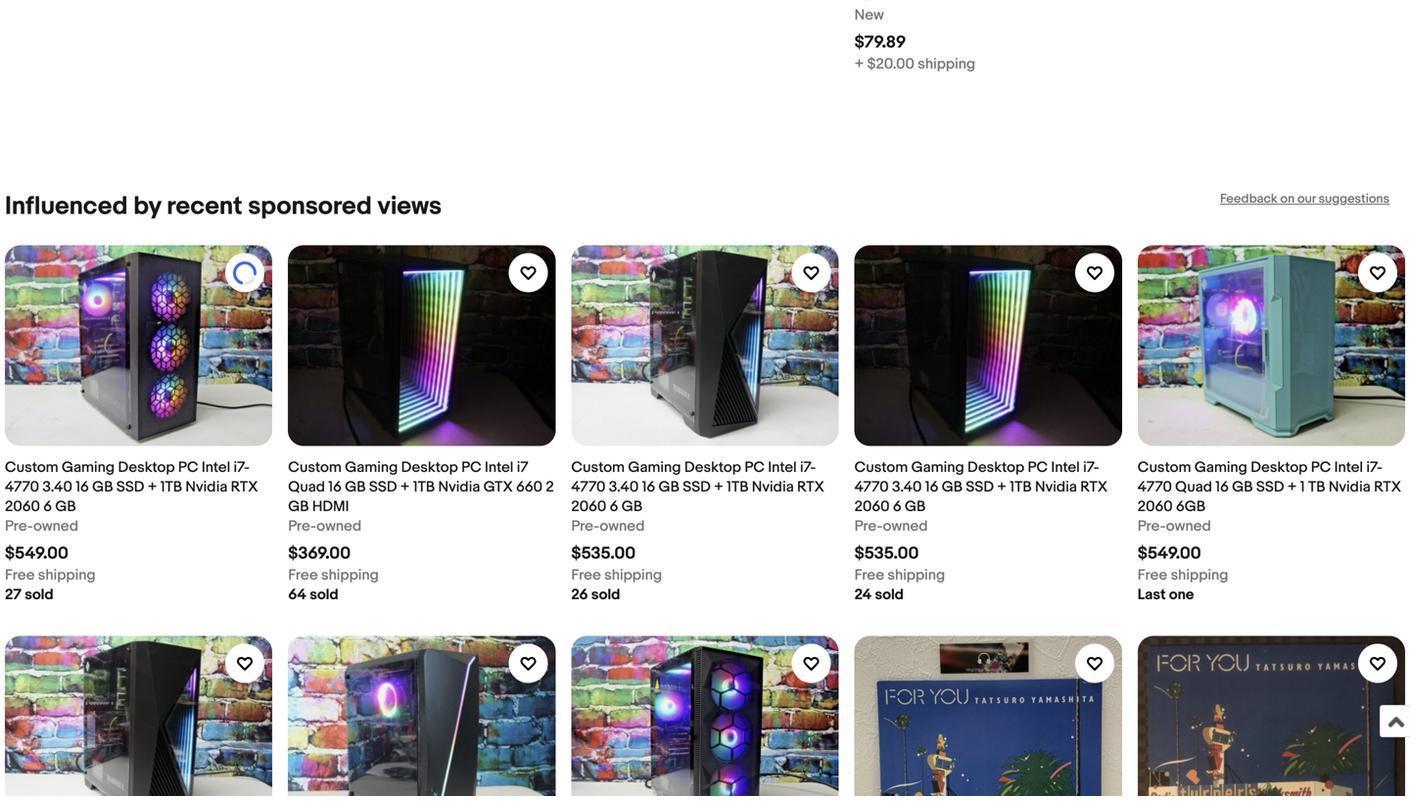 Task type: locate. For each thing, give the bounding box(es) containing it.
pre-owned text field up 26 sold text box
[[572, 517, 645, 536]]

free shipping text field down $369.00 text box
[[288, 566, 379, 585]]

owned inside custom gaming desktop pc intel i7- 4770 3.40 16 gb ssd + 1tb nvidia rtx 2060 6 gb pre-owned $535.00 free shipping 24 sold
[[883, 518, 928, 535]]

4 desktop from the left
[[968, 459, 1025, 477]]

rtx
[[231, 478, 258, 496], [798, 478, 825, 496], [1081, 478, 1108, 496], [1375, 478, 1402, 496]]

influenced by recent sponsored views
[[5, 192, 442, 222]]

+ inside custom gaming desktop pc intel i7- 4770 3.40 16 gb ssd + 1tb nvidia rtx 2060 6 gb pre-owned $535.00 free shipping 26 sold
[[714, 478, 724, 496]]

2 rtx from the left
[[798, 478, 825, 496]]

4 16 from the left
[[926, 478, 939, 496]]

4770 for custom gaming desktop pc intel i7- 4770 3.40 16 gb ssd + 1tb nvidia rtx 2060 6 gb pre-owned $549.00 free shipping 27 sold
[[5, 478, 39, 496]]

+ inside custom gaming desktop pc intel i7- 4770 3.40 16 gb ssd + 1tb nvidia rtx 2060 6 gb pre-owned $535.00 free shipping 24 sold
[[998, 478, 1007, 496]]

owned
[[33, 518, 78, 535], [600, 518, 645, 535], [317, 518, 362, 535], [883, 518, 928, 535], [1167, 518, 1212, 535]]

2 desktop from the left
[[685, 459, 742, 477]]

$549.00 text field for custom gaming desktop pc intel i7- 4770 3.40 16 gb ssd + 1tb nvidia rtx 2060 6 gb pre-owned $549.00 free shipping 27 sold
[[5, 544, 68, 564]]

1tb inside the custom gaming desktop pc intel i7- 4770 3.40 16 gb ssd + 1tb nvidia rtx 2060 6 gb pre-owned $549.00 free shipping 27 sold
[[160, 478, 182, 496]]

pc inside the custom gaming desktop pc intel i7- 4770 3.40 16 gb ssd + 1tb nvidia rtx 2060 6 gb pre-owned $549.00 free shipping 27 sold
[[178, 459, 198, 477]]

free for custom gaming desktop pc intel i7- 4770 3.40 16 gb ssd + 1tb nvidia rtx 2060 6 gb pre-owned $535.00 free shipping 26 sold
[[572, 567, 601, 584]]

2 pre- from the left
[[572, 518, 600, 535]]

owned for custom gaming desktop pc intel i7- 4770 3.40 16 gb ssd + 1tb nvidia rtx 2060 6 gb pre-owned $535.00 free shipping 26 sold
[[600, 518, 645, 535]]

16 for custom gaming desktop pc intel i7- 4770 quad 16 gb ssd + 1 tb nvidia rtx 2060 6gb pre-owned $549.00 free shipping last one
[[1216, 478, 1230, 496]]

3 16 from the left
[[328, 478, 342, 496]]

3 free from the left
[[288, 567, 318, 584]]

free shipping text field for custom gaming desktop pc intel i7 quad 16 gb ssd + 1tb nvidia gtx 660 2 gb hdmi pre-owned $369.00 free shipping 64 sold
[[288, 566, 379, 585]]

27
[[5, 586, 21, 604]]

tb
[[1309, 478, 1326, 496]]

owned up 27 sold text box
[[33, 518, 78, 535]]

4 2060 from the left
[[1138, 498, 1173, 516]]

pre- up free shipping text box
[[855, 518, 883, 535]]

quad
[[288, 478, 325, 496], [1176, 478, 1213, 496]]

Free shipping text field
[[5, 566, 96, 585], [572, 566, 662, 585], [288, 566, 379, 585], [1138, 566, 1229, 585]]

$79.89
[[855, 32, 907, 53]]

quad up 6gb
[[1176, 478, 1213, 496]]

nvidia inside custom gaming desktop pc intel i7- 4770 3.40 16 gb ssd + 1tb nvidia rtx 2060 6 gb pre-owned $535.00 free shipping 26 sold
[[752, 478, 794, 496]]

sold right 64
[[310, 586, 339, 604]]

3 ssd from the left
[[369, 478, 397, 496]]

shipping up one on the bottom of the page
[[1171, 567, 1229, 584]]

custom for custom gaming desktop pc intel i7- 4770 quad 16 gb ssd + 1 tb nvidia rtx 2060 6gb pre-owned $549.00 free shipping last one
[[1138, 459, 1192, 477]]

i7- for custom gaming desktop pc intel i7- 4770 3.40 16 gb ssd + 1tb nvidia rtx 2060 6 gb pre-owned $535.00 free shipping 24 sold
[[1084, 459, 1100, 477]]

1 ssd from the left
[[116, 478, 144, 496]]

shipping inside custom gaming desktop pc intel i7- 4770 3.40 16 gb ssd + 1tb nvidia rtx 2060 6 gb pre-owned $535.00 free shipping 24 sold
[[888, 567, 946, 584]]

owned down 6gb
[[1167, 518, 1212, 535]]

desktop inside custom gaming desktop pc intel i7- 4770 quad 16 gb ssd + 1 tb nvidia rtx 2060 6gb pre-owned $549.00 free shipping last one
[[1251, 459, 1308, 477]]

4770 inside custom gaming desktop pc intel i7- 4770 3.40 16 gb ssd + 1tb nvidia rtx 2060 6 gb pre-owned $535.00 free shipping 24 sold
[[855, 478, 889, 496]]

1 pre-owned text field from the left
[[5, 517, 78, 536]]

Pre-owned text field
[[572, 517, 645, 536], [855, 517, 928, 536]]

gaming for custom gaming desktop pc intel i7 quad 16 gb ssd + 1tb nvidia gtx 660 2 gb hdmi pre-owned $369.00 free shipping 64 sold
[[345, 459, 398, 477]]

ssd inside custom gaming desktop pc intel i7 quad 16 gb ssd + 1tb nvidia gtx 660 2 gb hdmi pre-owned $369.00 free shipping 64 sold
[[369, 478, 397, 496]]

1tb inside custom gaming desktop pc intel i7 quad 16 gb ssd + 1tb nvidia gtx 660 2 gb hdmi pre-owned $369.00 free shipping 64 sold
[[413, 478, 435, 496]]

$549.00 for custom gaming desktop pc intel i7- 4770 3.40 16 gb ssd + 1tb nvidia rtx 2060 6 gb pre-owned $549.00 free shipping 27 sold
[[5, 544, 68, 564]]

add custom gaming desktop pc intel i7-4770 3.40 16 gb ssd + 1tb nvidia rtx 2060 6 gb to your watch list image
[[229, 257, 261, 290]]

pc
[[178, 459, 198, 477], [745, 459, 765, 477], [462, 459, 482, 477], [1028, 459, 1048, 477], [1312, 459, 1332, 477]]

shipping down $369.00 text box
[[321, 567, 379, 584]]

1tb for custom gaming desktop pc intel i7- 4770 3.40 16 gb ssd + 1tb nvidia rtx 2060 6 gb pre-owned $549.00 free shipping 27 sold
[[160, 478, 182, 496]]

intel inside custom gaming desktop pc intel i7 quad 16 gb ssd + 1tb nvidia gtx 660 2 gb hdmi pre-owned $369.00 free shipping 64 sold
[[485, 459, 514, 477]]

16 inside custom gaming desktop pc intel i7- 4770 3.40 16 gb ssd + 1tb nvidia rtx 2060 6 gb pre-owned $535.00 free shipping 24 sold
[[926, 478, 939, 496]]

pc inside custom gaming desktop pc intel i7- 4770 3.40 16 gb ssd + 1tb nvidia rtx 2060 6 gb pre-owned $535.00 free shipping 26 sold
[[745, 459, 765, 477]]

free
[[5, 567, 35, 584], [572, 567, 601, 584], [288, 567, 318, 584], [855, 567, 885, 584], [1138, 567, 1168, 584]]

+ for custom gaming desktop pc intel i7- 4770 3.40 16 gb ssd + 1tb nvidia rtx 2060 6 gb pre-owned $549.00 free shipping 27 sold
[[148, 478, 157, 496]]

2 free from the left
[[572, 567, 601, 584]]

1 sold from the left
[[25, 586, 54, 604]]

i7- inside custom gaming desktop pc intel i7- 4770 quad 16 gb ssd + 1 tb nvidia rtx 2060 6gb pre-owned $549.00 free shipping last one
[[1367, 459, 1383, 477]]

custom for custom gaming desktop pc intel i7- 4770 3.40 16 gb ssd + 1tb nvidia rtx 2060 6 gb pre-owned $549.00 free shipping 27 sold
[[5, 459, 58, 477]]

intel inside custom gaming desktop pc intel i7- 4770 quad 16 gb ssd + 1 tb nvidia rtx 2060 6gb pre-owned $549.00 free shipping last one
[[1335, 459, 1364, 477]]

i7- for custom gaming desktop pc intel i7- 4770 3.40 16 gb ssd + 1tb nvidia rtx 2060 6 gb pre-owned $535.00 free shipping 26 sold
[[800, 459, 817, 477]]

2060 inside custom gaming desktop pc intel i7- 4770 3.40 16 gb ssd + 1tb nvidia rtx 2060 6 gb pre-owned $535.00 free shipping 26 sold
[[572, 498, 607, 516]]

sold inside custom gaming desktop pc intel i7- 4770 3.40 16 gb ssd + 1tb nvidia rtx 2060 6 gb pre-owned $535.00 free shipping 26 sold
[[592, 586, 621, 604]]

custom for custom gaming desktop pc intel i7- 4770 3.40 16 gb ssd + 1tb nvidia rtx 2060 6 gb pre-owned $535.00 free shipping 26 sold
[[572, 459, 625, 477]]

4 pc from the left
[[1028, 459, 1048, 477]]

pre-owned text field up 27 sold text box
[[5, 517, 78, 536]]

$549.00 text field up 27 sold text box
[[5, 544, 68, 564]]

5 16 from the left
[[1216, 478, 1230, 496]]

3 custom from the left
[[288, 459, 342, 477]]

$549.00 up 27 sold text box
[[5, 544, 68, 564]]

6 up 26 sold text box
[[610, 498, 619, 516]]

gb inside custom gaming desktop pc intel i7- 4770 quad 16 gb ssd + 1 tb nvidia rtx 2060 6gb pre-owned $549.00 free shipping last one
[[1233, 478, 1254, 496]]

2 16 from the left
[[642, 478, 656, 496]]

4770 for custom gaming desktop pc intel i7- 4770 3.40 16 gb ssd + 1tb nvidia rtx 2060 6 gb pre-owned $535.00 free shipping 24 sold
[[855, 478, 889, 496]]

2 4770 from the left
[[572, 478, 606, 496]]

4 nvidia from the left
[[1036, 478, 1078, 496]]

custom gaming desktop pc intel i7- 4770 quad 16 gb ssd + 1 tb nvidia rtx 2060 6gb pre-owned $549.00 free shipping last one
[[1138, 459, 1402, 604]]

2 horizontal spatial pre-owned text field
[[1138, 517, 1212, 536]]

free up 26 in the bottom left of the page
[[572, 567, 601, 584]]

6 up 27 sold text box
[[43, 498, 52, 516]]

1 gaming from the left
[[62, 459, 115, 477]]

2 $535.00 from the left
[[855, 544, 919, 564]]

pre-
[[5, 518, 33, 535], [572, 518, 600, 535], [288, 518, 317, 535], [855, 518, 883, 535], [1138, 518, 1167, 535]]

group
[[5, 245, 1406, 797]]

3 nvidia from the left
[[438, 478, 480, 496]]

pre- for custom gaming desktop pc intel i7- 4770 3.40 16 gb ssd + 1tb nvidia rtx 2060 6 gb pre-owned $535.00 free shipping 24 sold
[[855, 518, 883, 535]]

pre- inside the custom gaming desktop pc intel i7- 4770 3.40 16 gb ssd + 1tb nvidia rtx 2060 6 gb pre-owned $549.00 free shipping 27 sold
[[5, 518, 33, 535]]

4 gaming from the left
[[912, 459, 965, 477]]

$549.00 text field
[[5, 544, 68, 564], [1138, 544, 1202, 564]]

4 free shipping text field from the left
[[1138, 566, 1229, 585]]

$549.00 inside the custom gaming desktop pc intel i7- 4770 3.40 16 gb ssd + 1tb nvidia rtx 2060 6 gb pre-owned $549.00 free shipping 27 sold
[[5, 544, 68, 564]]

sold for custom gaming desktop pc intel i7- 4770 3.40 16 gb ssd + 1tb nvidia rtx 2060 6 gb pre-owned $549.00 free shipping 27 sold
[[25, 586, 54, 604]]

5 custom from the left
[[1138, 459, 1192, 477]]

free inside custom gaming desktop pc intel i7- 4770 3.40 16 gb ssd + 1tb nvidia rtx 2060 6 gb pre-owned $535.00 free shipping 26 sold
[[572, 567, 601, 584]]

+ for custom gaming desktop pc intel i7- 4770 3.40 16 gb ssd + 1tb nvidia rtx 2060 6 gb pre-owned $535.00 free shipping 26 sold
[[714, 478, 724, 496]]

ssd
[[116, 478, 144, 496], [683, 478, 711, 496], [369, 478, 397, 496], [966, 478, 994, 496], [1257, 478, 1285, 496]]

New text field
[[855, 5, 885, 25]]

free shipping text field for custom gaming desktop pc intel i7- 4770 3.40 16 gb ssd + 1tb nvidia rtx 2060 6 gb pre-owned $535.00 free shipping 26 sold
[[572, 566, 662, 585]]

gb
[[92, 478, 113, 496], [659, 478, 680, 496], [345, 478, 366, 496], [942, 478, 963, 496], [1233, 478, 1254, 496], [55, 498, 76, 516], [622, 498, 643, 516], [288, 498, 309, 516], [905, 498, 926, 516]]

owned inside custom gaming desktop pc intel i7- 4770 quad 16 gb ssd + 1 tb nvidia rtx 2060 6gb pre-owned $549.00 free shipping last one
[[1167, 518, 1212, 535]]

2 pre-owned text field from the left
[[855, 517, 928, 536]]

2060
[[5, 498, 40, 516], [572, 498, 607, 516], [855, 498, 890, 516], [1138, 498, 1173, 516]]

2060 inside custom gaming desktop pc intel i7- 4770 3.40 16 gb ssd + 1tb nvidia rtx 2060 6 gb pre-owned $535.00 free shipping 24 sold
[[855, 498, 890, 516]]

sold
[[25, 586, 54, 604], [592, 586, 621, 604], [310, 586, 339, 604], [875, 586, 904, 604]]

ssd inside the custom gaming desktop pc intel i7- 4770 3.40 16 gb ssd + 1tb nvidia rtx 2060 6 gb pre-owned $549.00 free shipping 27 sold
[[116, 478, 144, 496]]

sold right 27
[[25, 586, 54, 604]]

ssd for custom gaming desktop pc intel i7- 4770 3.40 16 gb ssd + 1tb nvidia rtx 2060 6 gb pre-owned $535.00 free shipping 26 sold
[[683, 478, 711, 496]]

1 4770 from the left
[[5, 478, 39, 496]]

$549.00 up last one text box
[[1138, 544, 1202, 564]]

1 nvidia from the left
[[186, 478, 228, 496]]

16 for custom gaming desktop pc intel i7- 4770 3.40 16 gb ssd + 1tb nvidia rtx 2060 6 gb pre-owned $535.00 free shipping 26 sold
[[642, 478, 656, 496]]

3 pre-owned text field from the left
[[1138, 517, 1212, 536]]

rtx inside custom gaming desktop pc intel i7- 4770 3.40 16 gb ssd + 1tb nvidia rtx 2060 6 gb pre-owned $535.00 free shipping 24 sold
[[1081, 478, 1108, 496]]

2 i7- from the left
[[800, 459, 817, 477]]

$535.00 inside custom gaming desktop pc intel i7- 4770 3.40 16 gb ssd + 1tb nvidia rtx 2060 6 gb pre-owned $535.00 free shipping 24 sold
[[855, 544, 919, 564]]

desktop inside custom gaming desktop pc intel i7- 4770 3.40 16 gb ssd + 1tb nvidia rtx 2060 6 gb pre-owned $535.00 free shipping 24 sold
[[968, 459, 1025, 477]]

5 desktop from the left
[[1251, 459, 1308, 477]]

pre- up $369.00 text box
[[288, 518, 317, 535]]

i7-
[[234, 459, 250, 477], [800, 459, 817, 477], [1084, 459, 1100, 477], [1367, 459, 1383, 477]]

2 free shipping text field from the left
[[572, 566, 662, 585]]

gaming inside the custom gaming desktop pc intel i7- 4770 3.40 16 gb ssd + 1tb nvidia rtx 2060 6 gb pre-owned $549.00 free shipping 27 sold
[[62, 459, 115, 477]]

3 rtx from the left
[[1081, 478, 1108, 496]]

desktop inside custom gaming desktop pc intel i7- 4770 3.40 16 gb ssd + 1tb nvidia rtx 2060 6 gb pre-owned $535.00 free shipping 26 sold
[[685, 459, 742, 477]]

desktop inside custom gaming desktop pc intel i7 quad 16 gb ssd + 1tb nvidia gtx 660 2 gb hdmi pre-owned $369.00 free shipping 64 sold
[[401, 459, 458, 477]]

1tb for custom gaming desktop pc intel i7- 4770 3.40 16 gb ssd + 1tb nvidia rtx 2060 6 gb pre-owned $535.00 free shipping 24 sold
[[1010, 478, 1032, 496]]

shipping inside new $79.89 + $20.00 shipping
[[918, 55, 976, 73]]

owned for custom gaming desktop pc intel i7- 4770 3.40 16 gb ssd + 1tb nvidia rtx 2060 6 gb pre-owned $549.00 free shipping 27 sold
[[33, 518, 78, 535]]

0 horizontal spatial $535.00
[[572, 544, 636, 564]]

ssd inside custom gaming desktop pc intel i7- 4770 3.40 16 gb ssd + 1tb nvidia rtx 2060 6 gb pre-owned $535.00 free shipping 24 sold
[[966, 478, 994, 496]]

5 pre- from the left
[[1138, 518, 1167, 535]]

1 6 from the left
[[43, 498, 52, 516]]

custom gaming desktop pc intel i7 quad 16 gb ssd + 1tb nvidia gtx 660 2 gb hdmi pre-owned $369.00 free shipping 64 sold
[[288, 459, 554, 604]]

pc inside custom gaming desktop pc intel i7- 4770 3.40 16 gb ssd + 1tb nvidia rtx 2060 6 gb pre-owned $535.00 free shipping 24 sold
[[1028, 459, 1048, 477]]

pre-owned text field for custom gaming desktop pc intel i7 quad 16 gb ssd + 1tb nvidia gtx 660 2 gb hdmi pre-owned $369.00 free shipping 64 sold
[[288, 517, 362, 536]]

owned up 26 sold text box
[[600, 518, 645, 535]]

shipping inside custom gaming desktop pc intel i7- 4770 3.40 16 gb ssd + 1tb nvidia rtx 2060 6 gb pre-owned $535.00 free shipping 26 sold
[[605, 567, 662, 584]]

1 horizontal spatial quad
[[1176, 478, 1213, 496]]

free shipping text field up one on the bottom of the page
[[1138, 566, 1229, 585]]

1 horizontal spatial $535.00 text field
[[855, 544, 919, 564]]

6 for custom gaming desktop pc intel i7- 4770 3.40 16 gb ssd + 1tb nvidia rtx 2060 6 gb pre-owned $535.00 free shipping 24 sold
[[893, 498, 902, 516]]

$20.00
[[868, 55, 915, 73]]

$549.00 for custom gaming desktop pc intel i7- 4770 quad 16 gb ssd + 1 tb nvidia rtx 2060 6gb pre-owned $549.00 free shipping last one
[[1138, 544, 1202, 564]]

i7- inside custom gaming desktop pc intel i7- 4770 3.40 16 gb ssd + 1tb nvidia rtx 2060 6 gb pre-owned $535.00 free shipping 26 sold
[[800, 459, 817, 477]]

1 horizontal spatial 3.40
[[609, 478, 639, 496]]

custom
[[5, 459, 58, 477], [572, 459, 625, 477], [288, 459, 342, 477], [855, 459, 909, 477], [1138, 459, 1192, 477]]

custom inside custom gaming desktop pc intel i7- 4770 3.40 16 gb ssd + 1tb nvidia rtx 2060 6 gb pre-owned $535.00 free shipping 24 sold
[[855, 459, 909, 477]]

16 inside the custom gaming desktop pc intel i7- 4770 3.40 16 gb ssd + 1tb nvidia rtx 2060 6 gb pre-owned $549.00 free shipping 27 sold
[[76, 478, 89, 496]]

feedback
[[1221, 192, 1278, 207]]

4 sold from the left
[[875, 586, 904, 604]]

5 gaming from the left
[[1195, 459, 1248, 477]]

free up 24
[[855, 567, 885, 584]]

2 $549.00 text field from the left
[[1138, 544, 1202, 564]]

5 nvidia from the left
[[1329, 478, 1371, 496]]

5 owned from the left
[[1167, 518, 1212, 535]]

2 nvidia from the left
[[752, 478, 794, 496]]

2 gaming from the left
[[628, 459, 681, 477]]

1tb for custom gaming desktop pc intel i7- 4770 3.40 16 gb ssd + 1tb nvidia rtx 2060 6 gb pre-owned $535.00 free shipping 26 sold
[[727, 478, 749, 496]]

owned down hdmi
[[317, 518, 362, 535]]

2 $549.00 from the left
[[1138, 544, 1202, 564]]

free up last
[[1138, 567, 1168, 584]]

16 for custom gaming desktop pc intel i7- 4770 3.40 16 gb ssd + 1tb nvidia rtx 2060 6 gb pre-owned $549.00 free shipping 27 sold
[[76, 478, 89, 496]]

intel for custom gaming desktop pc intel i7- 4770 3.40 16 gb ssd + 1tb nvidia rtx 2060 6 gb pre-owned $535.00 free shipping 26 sold
[[768, 459, 797, 477]]

2
[[546, 478, 554, 496]]

+ inside the custom gaming desktop pc intel i7- 4770 3.40 16 gb ssd + 1tb nvidia rtx 2060 6 gb pre-owned $549.00 free shipping 27 sold
[[148, 478, 157, 496]]

sold inside custom gaming desktop pc intel i7- 4770 3.40 16 gb ssd + 1tb nvidia rtx 2060 6 gb pre-owned $535.00 free shipping 24 sold
[[875, 586, 904, 604]]

1 $535.00 from the left
[[572, 544, 636, 564]]

free inside custom gaming desktop pc intel i7 quad 16 gb ssd + 1tb nvidia gtx 660 2 gb hdmi pre-owned $369.00 free shipping 64 sold
[[288, 567, 318, 584]]

$535.00 up 26 sold text box
[[572, 544, 636, 564]]

pre- inside custom gaming desktop pc intel i7- 4770 3.40 16 gb ssd + 1tb nvidia rtx 2060 6 gb pre-owned $535.00 free shipping 26 sold
[[572, 518, 600, 535]]

1 horizontal spatial 6
[[610, 498, 619, 516]]

1 3.40 from the left
[[43, 478, 72, 496]]

2060 left 6gb
[[1138, 498, 1173, 516]]

1tb inside custom gaming desktop pc intel i7- 4770 3.40 16 gb ssd + 1tb nvidia rtx 2060 6 gb pre-owned $535.00 free shipping 26 sold
[[727, 478, 749, 496]]

4 pre- from the left
[[855, 518, 883, 535]]

2 horizontal spatial 3.40
[[893, 478, 922, 496]]

0 horizontal spatial 6
[[43, 498, 52, 516]]

4 owned from the left
[[883, 518, 928, 535]]

3 pre- from the left
[[288, 518, 317, 535]]

custom inside custom gaming desktop pc intel i7- 4770 quad 16 gb ssd + 1 tb nvidia rtx 2060 6gb pre-owned $549.00 free shipping last one
[[1138, 459, 1192, 477]]

free shipping text field up 27
[[5, 566, 96, 585]]

4770 inside the custom gaming desktop pc intel i7- 4770 3.40 16 gb ssd + 1tb nvidia rtx 2060 6 gb pre-owned $549.00 free shipping 27 sold
[[5, 478, 39, 496]]

ssd for custom gaming desktop pc intel i7- 4770 3.40 16 gb ssd + 1tb nvidia rtx 2060 6 gb pre-owned $549.00 free shipping 27 sold
[[116, 478, 144, 496]]

$549.00 inside custom gaming desktop pc intel i7- 4770 quad 16 gb ssd + 1 tb nvidia rtx 2060 6gb pre-owned $549.00 free shipping last one
[[1138, 544, 1202, 564]]

desktop
[[118, 459, 175, 477], [685, 459, 742, 477], [401, 459, 458, 477], [968, 459, 1025, 477], [1251, 459, 1308, 477]]

0 horizontal spatial $535.00 text field
[[572, 544, 636, 564]]

1 quad from the left
[[288, 478, 325, 496]]

free for custom gaming desktop pc intel i7- 4770 3.40 16 gb ssd + 1tb nvidia rtx 2060 6 gb pre-owned $535.00 free shipping 24 sold
[[855, 567, 885, 584]]

2060 up 27 sold text box
[[5, 498, 40, 516]]

$535.00 up free shipping text box
[[855, 544, 919, 564]]

desktop for custom gaming desktop pc intel i7- 4770 3.40 16 gb ssd + 1tb nvidia rtx 2060 6 gb pre-owned $549.00 free shipping 27 sold
[[118, 459, 175, 477]]

1 pre-owned text field from the left
[[572, 517, 645, 536]]

ssd inside custom gaming desktop pc intel i7- 4770 3.40 16 gb ssd + 1tb nvidia rtx 2060 6 gb pre-owned $535.00 free shipping 26 sold
[[683, 478, 711, 496]]

intel for custom gaming desktop pc intel i7- 4770 quad 16 gb ssd + 1 tb nvidia rtx 2060 6gb pre-owned $549.00 free shipping last one
[[1335, 459, 1364, 477]]

$549.00 text field up last one text box
[[1138, 544, 1202, 564]]

suggestions
[[1319, 192, 1390, 207]]

0 horizontal spatial pre-owned text field
[[5, 517, 78, 536]]

pc for custom gaming desktop pc intel i7- 4770 3.40 16 gb ssd + 1tb nvidia rtx 2060 6 gb pre-owned $549.00 free shipping 27 sold
[[178, 459, 198, 477]]

6 for custom gaming desktop pc intel i7- 4770 3.40 16 gb ssd + 1tb nvidia rtx 2060 6 gb pre-owned $535.00 free shipping 26 sold
[[610, 498, 619, 516]]

1 intel from the left
[[202, 459, 230, 477]]

1 owned from the left
[[33, 518, 78, 535]]

nvidia for custom gaming desktop pc intel i7- 4770 3.40 16 gb ssd + 1tb nvidia rtx 2060 6 gb pre-owned $535.00 free shipping 26 sold
[[752, 478, 794, 496]]

ssd inside custom gaming desktop pc intel i7- 4770 quad 16 gb ssd + 1 tb nvidia rtx 2060 6gb pre-owned $549.00 free shipping last one
[[1257, 478, 1285, 496]]

i7- inside the custom gaming desktop pc intel i7- 4770 3.40 16 gb ssd + 1tb nvidia rtx 2060 6 gb pre-owned $549.00 free shipping 27 sold
[[234, 459, 250, 477]]

64
[[288, 586, 307, 604]]

pre- inside custom gaming desktop pc intel i7- 4770 quad 16 gb ssd + 1 tb nvidia rtx 2060 6gb pre-owned $549.00 free shipping last one
[[1138, 518, 1167, 535]]

6
[[43, 498, 52, 516], [610, 498, 619, 516], [893, 498, 902, 516]]

26 sold text field
[[572, 585, 621, 605]]

1 16 from the left
[[76, 478, 89, 496]]

2060 inside the custom gaming desktop pc intel i7- 4770 3.40 16 gb ssd + 1tb nvidia rtx 2060 6 gb pre-owned $549.00 free shipping 27 sold
[[5, 498, 40, 516]]

0 horizontal spatial quad
[[288, 478, 325, 496]]

custom gaming desktop pc intel i7- 4770 3.40 16 gb ssd + 1tb nvidia rtx 2060 6 gb pre-owned $549.00 free shipping 27 sold
[[5, 459, 258, 604]]

2 6 from the left
[[610, 498, 619, 516]]

6 up free shipping text box
[[893, 498, 902, 516]]

desktop for custom gaming desktop pc intel i7- 4770 3.40 16 gb ssd + 1tb nvidia rtx 2060 6 gb pre-owned $535.00 free shipping 26 sold
[[685, 459, 742, 477]]

16 inside custom gaming desktop pc intel i7 quad 16 gb ssd + 1tb nvidia gtx 660 2 gb hdmi pre-owned $369.00 free shipping 64 sold
[[328, 478, 342, 496]]

2 3.40 from the left
[[609, 478, 639, 496]]

4 intel from the left
[[1052, 459, 1081, 477]]

2 owned from the left
[[600, 518, 645, 535]]

2 sold from the left
[[592, 586, 621, 604]]

custom inside custom gaming desktop pc intel i7- 4770 3.40 16 gb ssd + 1tb nvidia rtx 2060 6 gb pre-owned $535.00 free shipping 26 sold
[[572, 459, 625, 477]]

quad up hdmi
[[288, 478, 325, 496]]

1 1tb from the left
[[160, 478, 182, 496]]

free shipping text field for custom gaming desktop pc intel i7- 4770 quad 16 gb ssd + 1 tb nvidia rtx 2060 6gb pre-owned $549.00 free shipping last one
[[1138, 566, 1229, 585]]

shipping up 26 sold text box
[[605, 567, 662, 584]]

gaming inside custom gaming desktop pc intel i7- 4770 quad 16 gb ssd + 1 tb nvidia rtx 2060 6gb pre-owned $549.00 free shipping last one
[[1195, 459, 1248, 477]]

$535.00
[[572, 544, 636, 564], [855, 544, 919, 564]]

free inside the custom gaming desktop pc intel i7- 4770 3.40 16 gb ssd + 1tb nvidia rtx 2060 6 gb pre-owned $549.00 free shipping 27 sold
[[5, 567, 35, 584]]

16 inside custom gaming desktop pc intel i7- 4770 quad 16 gb ssd + 1 tb nvidia rtx 2060 6gb pre-owned $549.00 free shipping last one
[[1216, 478, 1230, 496]]

2 1tb from the left
[[727, 478, 749, 496]]

1tb inside custom gaming desktop pc intel i7- 4770 3.40 16 gb ssd + 1tb nvidia rtx 2060 6 gb pre-owned $535.00 free shipping 24 sold
[[1010, 478, 1032, 496]]

owned up free shipping text box
[[883, 518, 928, 535]]

16
[[76, 478, 89, 496], [642, 478, 656, 496], [328, 478, 342, 496], [926, 478, 939, 496], [1216, 478, 1230, 496]]

custom inside custom gaming desktop pc intel i7 quad 16 gb ssd + 1tb nvidia gtx 660 2 gb hdmi pre-owned $369.00 free shipping 64 sold
[[288, 459, 342, 477]]

2 pre-owned text field from the left
[[288, 517, 362, 536]]

3.40 inside custom gaming desktop pc intel i7- 4770 3.40 16 gb ssd + 1tb nvidia rtx 2060 6 gb pre-owned $535.00 free shipping 26 sold
[[609, 478, 639, 496]]

sold inside the custom gaming desktop pc intel i7- 4770 3.40 16 gb ssd + 1tb nvidia rtx 2060 6 gb pre-owned $549.00 free shipping 27 sold
[[25, 586, 54, 604]]

3 intel from the left
[[485, 459, 514, 477]]

4770
[[5, 478, 39, 496], [572, 478, 606, 496], [855, 478, 889, 496], [1138, 478, 1173, 496]]

new
[[855, 6, 885, 24]]

owned inside the custom gaming desktop pc intel i7- 4770 3.40 16 gb ssd + 1tb nvidia rtx 2060 6 gb pre-owned $549.00 free shipping 27 sold
[[33, 518, 78, 535]]

free inside custom gaming desktop pc intel i7- 4770 3.40 16 gb ssd + 1tb nvidia rtx 2060 6 gb pre-owned $535.00 free shipping 24 sold
[[855, 567, 885, 584]]

gaming inside custom gaming desktop pc intel i7 quad 16 gb ssd + 1tb nvidia gtx 660 2 gb hdmi pre-owned $369.00 free shipping 64 sold
[[345, 459, 398, 477]]

6 inside custom gaming desktop pc intel i7- 4770 3.40 16 gb ssd + 1tb nvidia rtx 2060 6 gb pre-owned $535.00 free shipping 24 sold
[[893, 498, 902, 516]]

4 ssd from the left
[[966, 478, 994, 496]]

1 horizontal spatial $535.00
[[855, 544, 919, 564]]

2060 up 26 sold text box
[[572, 498, 607, 516]]

pre-owned text field up free shipping text box
[[855, 517, 928, 536]]

+
[[855, 55, 864, 73], [148, 478, 157, 496], [714, 478, 724, 496], [401, 478, 410, 496], [998, 478, 1007, 496], [1288, 478, 1298, 496]]

6 inside the custom gaming desktop pc intel i7- 4770 3.40 16 gb ssd + 1tb nvidia rtx 2060 6 gb pre-owned $549.00 free shipping 27 sold
[[43, 498, 52, 516]]

3 6 from the left
[[893, 498, 902, 516]]

pre-owned text field down 6gb
[[1138, 517, 1212, 536]]

0 horizontal spatial $549.00
[[5, 544, 68, 564]]

3 4770 from the left
[[855, 478, 889, 496]]

rtx inside the custom gaming desktop pc intel i7- 4770 3.40 16 gb ssd + 1tb nvidia rtx 2060 6 gb pre-owned $549.00 free shipping 27 sold
[[231, 478, 258, 496]]

shipping inside custom gaming desktop pc intel i7- 4770 quad 16 gb ssd + 1 tb nvidia rtx 2060 6gb pre-owned $549.00 free shipping last one
[[1171, 567, 1229, 584]]

shipping up 27 sold text box
[[38, 567, 96, 584]]

pc for custom gaming desktop pc intel i7- 4770 3.40 16 gb ssd + 1tb nvidia rtx 2060 6 gb pre-owned $535.00 free shipping 26 sold
[[745, 459, 765, 477]]

5 free from the left
[[1138, 567, 1168, 584]]

feedback on our suggestions link
[[1221, 192, 1390, 207]]

$79.89 text field
[[855, 32, 907, 53]]

free up 27
[[5, 567, 35, 584]]

owned for custom gaming desktop pc intel i7 quad 16 gb ssd + 1tb nvidia gtx 660 2 gb hdmi pre-owned $369.00 free shipping 64 sold
[[317, 518, 362, 535]]

3 gaming from the left
[[345, 459, 398, 477]]

1 horizontal spatial $549.00 text field
[[1138, 544, 1202, 564]]

intel inside custom gaming desktop pc intel i7- 4770 3.40 16 gb ssd + 1tb nvidia rtx 2060 6 gb pre-owned $535.00 free shipping 24 sold
[[1052, 459, 1081, 477]]

3.40 inside custom gaming desktop pc intel i7- 4770 3.40 16 gb ssd + 1tb nvidia rtx 2060 6 gb pre-owned $535.00 free shipping 24 sold
[[893, 478, 922, 496]]

sold for custom gaming desktop pc intel i7- 4770 3.40 16 gb ssd + 1tb nvidia rtx 2060 6 gb pre-owned $535.00 free shipping 24 sold
[[875, 586, 904, 604]]

$549.00
[[5, 544, 68, 564], [1138, 544, 1202, 564]]

$535.00 text field for custom gaming desktop pc intel i7- 4770 3.40 16 gb ssd + 1tb nvidia rtx 2060 6 gb pre-owned $535.00 free shipping 24 sold
[[855, 544, 919, 564]]

26
[[572, 586, 588, 604]]

sold for custom gaming desktop pc intel i7 quad 16 gb ssd + 1tb nvidia gtx 660 2 gb hdmi pre-owned $369.00 free shipping 64 sold
[[310, 586, 339, 604]]

pre- up 26 in the bottom left of the page
[[572, 518, 600, 535]]

6 inside custom gaming desktop pc intel i7- 4770 3.40 16 gb ssd + 1tb nvidia rtx 2060 6 gb pre-owned $535.00 free shipping 26 sold
[[610, 498, 619, 516]]

+ for custom gaming desktop pc intel i7- 4770 3.40 16 gb ssd + 1tb nvidia rtx 2060 6 gb pre-owned $535.00 free shipping 24 sold
[[998, 478, 1007, 496]]

4 4770 from the left
[[1138, 478, 1173, 496]]

2 custom from the left
[[572, 459, 625, 477]]

owned inside custom gaming desktop pc intel i7- 4770 3.40 16 gb ssd + 1tb nvidia rtx 2060 6 gb pre-owned $535.00 free shipping 26 sold
[[600, 518, 645, 535]]

sold inside custom gaming desktop pc intel i7 quad 16 gb ssd + 1tb nvidia gtx 660 2 gb hdmi pre-owned $369.00 free shipping 64 sold
[[310, 586, 339, 604]]

1 free from the left
[[5, 567, 35, 584]]

shipping inside the custom gaming desktop pc intel i7- 4770 3.40 16 gb ssd + 1tb nvidia rtx 2060 6 gb pre-owned $549.00 free shipping 27 sold
[[38, 567, 96, 584]]

$535.00 text field up free shipping text box
[[855, 544, 919, 564]]

views
[[378, 192, 442, 222]]

1 i7- from the left
[[234, 459, 250, 477]]

2 $535.00 text field from the left
[[855, 544, 919, 564]]

one
[[1170, 586, 1195, 604]]

sold down free shipping text box
[[875, 586, 904, 604]]

4 rtx from the left
[[1375, 478, 1402, 496]]

2060 up free shipping text box
[[855, 498, 890, 516]]

3 3.40 from the left
[[893, 478, 922, 496]]

pre- up 27
[[5, 518, 33, 535]]

3 i7- from the left
[[1084, 459, 1100, 477]]

1 horizontal spatial pre-owned text field
[[855, 517, 928, 536]]

gaming
[[62, 459, 115, 477], [628, 459, 681, 477], [345, 459, 398, 477], [912, 459, 965, 477], [1195, 459, 1248, 477]]

Pre-owned text field
[[5, 517, 78, 536], [288, 517, 362, 536], [1138, 517, 1212, 536]]

$535.00 inside custom gaming desktop pc intel i7- 4770 3.40 16 gb ssd + 1tb nvidia rtx 2060 6 gb pre-owned $535.00 free shipping 26 sold
[[572, 544, 636, 564]]

2 horizontal spatial 6
[[893, 498, 902, 516]]

i7- inside custom gaming desktop pc intel i7- 4770 3.40 16 gb ssd + 1tb nvidia rtx 2060 6 gb pre-owned $535.00 free shipping 24 sold
[[1084, 459, 1100, 477]]

1 pre- from the left
[[5, 518, 33, 535]]

sold right 26 in the bottom left of the page
[[592, 586, 621, 604]]

2 quad from the left
[[1176, 478, 1213, 496]]

1 custom from the left
[[5, 459, 58, 477]]

$535.00 text field
[[572, 544, 636, 564], [855, 544, 919, 564]]

pre-owned text field down hdmi
[[288, 517, 362, 536]]

2 2060 from the left
[[572, 498, 607, 516]]

sponsored
[[248, 192, 372, 222]]

gaming for custom gaming desktop pc intel i7- 4770 quad 16 gb ssd + 1 tb nvidia rtx 2060 6gb pre-owned $549.00 free shipping last one
[[1195, 459, 1248, 477]]

3 sold from the left
[[310, 586, 339, 604]]

gtx
[[484, 478, 513, 496]]

pre-owned text field for custom gaming desktop pc intel i7- 4770 3.40 16 gb ssd + 1tb nvidia rtx 2060 6 gb pre-owned $535.00 free shipping 26 sold
[[572, 517, 645, 536]]

shipping inside custom gaming desktop pc intel i7 quad 16 gb ssd + 1tb nvidia gtx 660 2 gb hdmi pre-owned $369.00 free shipping 64 sold
[[321, 567, 379, 584]]

4770 for custom gaming desktop pc intel i7- 4770 3.40 16 gb ssd + 1tb nvidia rtx 2060 6 gb pre-owned $535.00 free shipping 26 sold
[[572, 478, 606, 496]]

1 $535.00 text field from the left
[[572, 544, 636, 564]]

2 ssd from the left
[[683, 478, 711, 496]]

our
[[1298, 192, 1317, 207]]

+ inside custom gaming desktop pc intel i7- 4770 quad 16 gb ssd + 1 tb nvidia rtx 2060 6gb pre-owned $549.00 free shipping last one
[[1288, 478, 1298, 496]]

nvidia inside custom gaming desktop pc intel i7- 4770 3.40 16 gb ssd + 1tb nvidia rtx 2060 6 gb pre-owned $535.00 free shipping 24 sold
[[1036, 478, 1078, 496]]

nvidia for custom gaming desktop pc intel i7- 4770 3.40 16 gb ssd + 1tb nvidia rtx 2060 6 gb pre-owned $549.00 free shipping 27 sold
[[186, 478, 228, 496]]

intel for custom gaming desktop pc intel i7- 4770 3.40 16 gb ssd + 1tb nvidia rtx 2060 6 gb pre-owned $535.00 free shipping 24 sold
[[1052, 459, 1081, 477]]

3 pc from the left
[[462, 459, 482, 477]]

2 intel from the left
[[768, 459, 797, 477]]

4770 inside custom gaming desktop pc intel i7- 4770 quad 16 gb ssd + 1 tb nvidia rtx 2060 6gb pre-owned $549.00 free shipping last one
[[1138, 478, 1173, 496]]

0 horizontal spatial 3.40
[[43, 478, 72, 496]]

4 i7- from the left
[[1367, 459, 1383, 477]]

free shipping text field up 26 in the bottom left of the page
[[572, 566, 662, 585]]

free inside custom gaming desktop pc intel i7- 4770 quad 16 gb ssd + 1 tb nvidia rtx 2060 6gb pre-owned $549.00 free shipping last one
[[1138, 567, 1168, 584]]

0 horizontal spatial pre-owned text field
[[572, 517, 645, 536]]

desktop for custom gaming desktop pc intel i7- 4770 3.40 16 gb ssd + 1tb nvidia rtx 2060 6 gb pre-owned $535.00 free shipping 24 sold
[[968, 459, 1025, 477]]

3 1tb from the left
[[413, 478, 435, 496]]

desktop inside the custom gaming desktop pc intel i7- 4770 3.40 16 gb ssd + 1tb nvidia rtx 2060 6 gb pre-owned $549.00 free shipping 27 sold
[[118, 459, 175, 477]]

6 for custom gaming desktop pc intel i7- 4770 3.40 16 gb ssd + 1tb nvidia rtx 2060 6 gb pre-owned $549.00 free shipping 27 sold
[[43, 498, 52, 516]]

1 horizontal spatial $549.00
[[1138, 544, 1202, 564]]

custom inside the custom gaming desktop pc intel i7- 4770 3.40 16 gb ssd + 1tb nvidia rtx 2060 6 gb pre-owned $549.00 free shipping 27 sold
[[5, 459, 58, 477]]

pre- up last
[[1138, 518, 1167, 535]]

3.40 inside the custom gaming desktop pc intel i7- 4770 3.40 16 gb ssd + 1tb nvidia rtx 2060 6 gb pre-owned $549.00 free shipping 27 sold
[[43, 478, 72, 496]]

1 rtx from the left
[[231, 478, 258, 496]]

shipping up 24 sold text field
[[888, 567, 946, 584]]

2 pc from the left
[[745, 459, 765, 477]]

5 pc from the left
[[1312, 459, 1332, 477]]

nvidia inside the custom gaming desktop pc intel i7- 4770 3.40 16 gb ssd + 1tb nvidia rtx 2060 6 gb pre-owned $549.00 free shipping 27 sold
[[186, 478, 228, 496]]

5 intel from the left
[[1335, 459, 1364, 477]]

intel inside the custom gaming desktop pc intel i7- 4770 3.40 16 gb ssd + 1tb nvidia rtx 2060 6 gb pre-owned $549.00 free shipping 27 sold
[[202, 459, 230, 477]]

owned inside custom gaming desktop pc intel i7 quad 16 gb ssd + 1tb nvidia gtx 660 2 gb hdmi pre-owned $369.00 free shipping 64 sold
[[317, 518, 362, 535]]

rtx inside custom gaming desktop pc intel i7- 4770 3.40 16 gb ssd + 1tb nvidia rtx 2060 6 gb pre-owned $535.00 free shipping 26 sold
[[798, 478, 825, 496]]

+ inside new $79.89 + $20.00 shipping
[[855, 55, 864, 73]]

pre- inside custom gaming desktop pc intel i7 quad 16 gb ssd + 1tb nvidia gtx 660 2 gb hdmi pre-owned $369.00 free shipping 64 sold
[[288, 518, 317, 535]]

pre- inside custom gaming desktop pc intel i7- 4770 3.40 16 gb ssd + 1tb nvidia rtx 2060 6 gb pre-owned $535.00 free shipping 24 sold
[[855, 518, 883, 535]]

4 custom from the left
[[855, 459, 909, 477]]

4 1tb from the left
[[1010, 478, 1032, 496]]

3 desktop from the left
[[401, 459, 458, 477]]

0 horizontal spatial $549.00 text field
[[5, 544, 68, 564]]

16 inside custom gaming desktop pc intel i7- 4770 3.40 16 gb ssd + 1tb nvidia rtx 2060 6 gb pre-owned $535.00 free shipping 26 sold
[[642, 478, 656, 496]]

intel inside custom gaming desktop pc intel i7- 4770 3.40 16 gb ssd + 1tb nvidia rtx 2060 6 gb pre-owned $535.00 free shipping 26 sold
[[768, 459, 797, 477]]

shipping right $20.00
[[918, 55, 976, 73]]

3 free shipping text field from the left
[[288, 566, 379, 585]]

3 owned from the left
[[317, 518, 362, 535]]

1tb
[[160, 478, 182, 496], [727, 478, 749, 496], [413, 478, 435, 496], [1010, 478, 1032, 496]]

1 free shipping text field from the left
[[5, 566, 96, 585]]

3 2060 from the left
[[855, 498, 890, 516]]

3.40
[[43, 478, 72, 496], [609, 478, 639, 496], [893, 478, 922, 496]]

intel
[[202, 459, 230, 477], [768, 459, 797, 477], [485, 459, 514, 477], [1052, 459, 1081, 477], [1335, 459, 1364, 477]]

$535.00 text field up 26 sold text box
[[572, 544, 636, 564]]

5 ssd from the left
[[1257, 478, 1285, 496]]

1 $549.00 text field from the left
[[5, 544, 68, 564]]

1 horizontal spatial pre-owned text field
[[288, 517, 362, 536]]

1 pc from the left
[[178, 459, 198, 477]]

4770 inside custom gaming desktop pc intel i7- 4770 3.40 16 gb ssd + 1tb nvidia rtx 2060 6 gb pre-owned $535.00 free shipping 26 sold
[[572, 478, 606, 496]]

2060 inside custom gaming desktop pc intel i7- 4770 quad 16 gb ssd + 1 tb nvidia rtx 2060 6gb pre-owned $549.00 free shipping last one
[[1138, 498, 1173, 516]]

nvidia
[[186, 478, 228, 496], [752, 478, 794, 496], [438, 478, 480, 496], [1036, 478, 1078, 496], [1329, 478, 1371, 496]]

free up 64
[[288, 567, 318, 584]]

shipping
[[918, 55, 976, 73], [38, 567, 96, 584], [605, 567, 662, 584], [321, 567, 379, 584], [888, 567, 946, 584], [1171, 567, 1229, 584]]



Task type: describe. For each thing, give the bounding box(es) containing it.
2060 for custom gaming desktop pc intel i7- 4770 3.40 16 gb ssd + 1tb nvidia rtx 2060 6 gb pre-owned $535.00 free shipping 26 sold
[[572, 498, 607, 516]]

free for custom gaming desktop pc intel i7- 4770 3.40 16 gb ssd + 1tb nvidia rtx 2060 6 gb pre-owned $549.00 free shipping 27 sold
[[5, 567, 35, 584]]

16 for custom gaming desktop pc intel i7- 4770 3.40 16 gb ssd + 1tb nvidia rtx 2060 6 gb pre-owned $535.00 free shipping 24 sold
[[926, 478, 939, 496]]

$535.00 text field for custom gaming desktop pc intel i7- 4770 3.40 16 gb ssd + 1tb nvidia rtx 2060 6 gb pre-owned $535.00 free shipping 26 sold
[[572, 544, 636, 564]]

+ inside custom gaming desktop pc intel i7 quad 16 gb ssd + 1tb nvidia gtx 660 2 gb hdmi pre-owned $369.00 free shipping 64 sold
[[401, 478, 410, 496]]

64 sold text field
[[288, 585, 339, 605]]

660
[[516, 478, 543, 496]]

pre-owned text field for custom gaming desktop pc intel i7- 4770 3.40 16 gb ssd + 1tb nvidia rtx 2060 6 gb pre-owned $549.00 free shipping 27 sold
[[5, 517, 78, 536]]

nvidia for custom gaming desktop pc intel i7- 4770 3.40 16 gb ssd + 1tb nvidia rtx 2060 6 gb pre-owned $535.00 free shipping 24 sold
[[1036, 478, 1078, 496]]

pre- for custom gaming desktop pc intel i7- 4770 3.40 16 gb ssd + 1tb nvidia rtx 2060 6 gb pre-owned $549.00 free shipping 27 sold
[[5, 518, 33, 535]]

desktop for custom gaming desktop pc intel i7 quad 16 gb ssd + 1tb nvidia gtx 660 2 gb hdmi pre-owned $369.00 free shipping 64 sold
[[401, 459, 458, 477]]

gaming for custom gaming desktop pc intel i7- 4770 3.40 16 gb ssd + 1tb nvidia rtx 2060 6 gb pre-owned $535.00 free shipping 24 sold
[[912, 459, 965, 477]]

intel for custom gaming desktop pc intel i7 quad 16 gb ssd + 1tb nvidia gtx 660 2 gb hdmi pre-owned $369.00 free shipping 64 sold
[[485, 459, 514, 477]]

$535.00 for custom gaming desktop pc intel i7- 4770 3.40 16 gb ssd + 1tb nvidia rtx 2060 6 gb pre-owned $535.00 free shipping 26 sold
[[572, 544, 636, 564]]

owned for custom gaming desktop pc intel i7- 4770 3.40 16 gb ssd + 1tb nvidia rtx 2060 6 gb pre-owned $535.00 free shipping 24 sold
[[883, 518, 928, 535]]

$369.00 text field
[[288, 544, 351, 564]]

by
[[133, 192, 161, 222]]

hdmi
[[312, 498, 349, 516]]

desktop for custom gaming desktop pc intel i7- 4770 quad 16 gb ssd + 1 tb nvidia rtx 2060 6gb pre-owned $549.00 free shipping last one
[[1251, 459, 1308, 477]]

rtx for custom gaming desktop pc intel i7- 4770 3.40 16 gb ssd + 1tb nvidia rtx 2060 6 gb pre-owned $535.00 free shipping 26 sold
[[798, 478, 825, 496]]

free shipping text field for custom gaming desktop pc intel i7- 4770 3.40 16 gb ssd + 1tb nvidia rtx 2060 6 gb pre-owned $549.00 free shipping 27 sold
[[5, 566, 96, 585]]

27 sold text field
[[5, 585, 54, 605]]

shipping for custom gaming desktop pc intel i7- 4770 3.40 16 gb ssd + 1tb nvidia rtx 2060 6 gb pre-owned $535.00 free shipping 24 sold
[[888, 567, 946, 584]]

shipping for custom gaming desktop pc intel i7- 4770 3.40 16 gb ssd + 1tb nvidia rtx 2060 6 gb pre-owned $535.00 free shipping 26 sold
[[605, 567, 662, 584]]

3.40 for custom gaming desktop pc intel i7- 4770 3.40 16 gb ssd + 1tb nvidia rtx 2060 6 gb pre-owned $549.00 free shipping 27 sold
[[43, 478, 72, 496]]

gaming for custom gaming desktop pc intel i7- 4770 3.40 16 gb ssd + 1tb nvidia rtx 2060 6 gb pre-owned $535.00 free shipping 26 sold
[[628, 459, 681, 477]]

3.40 for custom gaming desktop pc intel i7- 4770 3.40 16 gb ssd + 1tb nvidia rtx 2060 6 gb pre-owned $535.00 free shipping 24 sold
[[893, 478, 922, 496]]

owned for custom gaming desktop pc intel i7- 4770 quad 16 gb ssd + 1 tb nvidia rtx 2060 6gb pre-owned $549.00 free shipping last one
[[1167, 518, 1212, 535]]

4770 for custom gaming desktop pc intel i7- 4770 quad 16 gb ssd + 1 tb nvidia rtx 2060 6gb pre-owned $549.00 free shipping last one
[[1138, 478, 1173, 496]]

new $79.89 + $20.00 shipping
[[855, 6, 976, 73]]

Last one text field
[[1138, 585, 1195, 605]]

+ $20.00 shipping text field
[[855, 54, 976, 74]]

rtx for custom gaming desktop pc intel i7- 4770 3.40 16 gb ssd + 1tb nvidia rtx 2060 6 gb pre-owned $549.00 free shipping 27 sold
[[231, 478, 258, 496]]

quad inside custom gaming desktop pc intel i7- 4770 quad 16 gb ssd + 1 tb nvidia rtx 2060 6gb pre-owned $549.00 free shipping last one
[[1176, 478, 1213, 496]]

pc for custom gaming desktop pc intel i7 quad 16 gb ssd + 1tb nvidia gtx 660 2 gb hdmi pre-owned $369.00 free shipping 64 sold
[[462, 459, 482, 477]]

on
[[1281, 192, 1295, 207]]

2060 for custom gaming desktop pc intel i7- 4770 3.40 16 gb ssd + 1tb nvidia rtx 2060 6 gb pre-owned $549.00 free shipping 27 sold
[[5, 498, 40, 516]]

i7- for custom gaming desktop pc intel i7- 4770 3.40 16 gb ssd + 1tb nvidia rtx 2060 6 gb pre-owned $549.00 free shipping 27 sold
[[234, 459, 250, 477]]

gaming for custom gaming desktop pc intel i7- 4770 3.40 16 gb ssd + 1tb nvidia rtx 2060 6 gb pre-owned $549.00 free shipping 27 sold
[[62, 459, 115, 477]]

ssd for custom gaming desktop pc intel i7- 4770 quad 16 gb ssd + 1 tb nvidia rtx 2060 6gb pre-owned $549.00 free shipping last one
[[1257, 478, 1285, 496]]

1
[[1301, 478, 1306, 496]]

pre-owned text field for custom gaming desktop pc intel i7- 4770 quad 16 gb ssd + 1 tb nvidia rtx 2060 6gb pre-owned $549.00 free shipping last one
[[1138, 517, 1212, 536]]

pre-owned text field for custom gaming desktop pc intel i7- 4770 3.40 16 gb ssd + 1tb nvidia rtx 2060 6 gb pre-owned $535.00 free shipping 24 sold
[[855, 517, 928, 536]]

Free shipping text field
[[855, 566, 946, 585]]

influenced
[[5, 192, 128, 222]]

shipping for custom gaming desktop pc intel i7- 4770 3.40 16 gb ssd + 1tb nvidia rtx 2060 6 gb pre-owned $549.00 free shipping 27 sold
[[38, 567, 96, 584]]

i7
[[517, 459, 529, 477]]

$535.00 for custom gaming desktop pc intel i7- 4770 3.40 16 gb ssd + 1tb nvidia rtx 2060 6 gb pre-owned $535.00 free shipping 24 sold
[[855, 544, 919, 564]]

sold for custom gaming desktop pc intel i7- 4770 3.40 16 gb ssd + 1tb nvidia rtx 2060 6 gb pre-owned $535.00 free shipping 26 sold
[[592, 586, 621, 604]]

$549.00 text field for custom gaming desktop pc intel i7- 4770 quad 16 gb ssd + 1 tb nvidia rtx 2060 6gb pre-owned $549.00 free shipping last one
[[1138, 544, 1202, 564]]

rtx inside custom gaming desktop pc intel i7- 4770 quad 16 gb ssd + 1 tb nvidia rtx 2060 6gb pre-owned $549.00 free shipping last one
[[1375, 478, 1402, 496]]

pre- for custom gaming desktop pc intel i7- 4770 quad 16 gb ssd + 1 tb nvidia rtx 2060 6gb pre-owned $549.00 free shipping last one
[[1138, 518, 1167, 535]]

pre- for custom gaming desktop pc intel i7 quad 16 gb ssd + 1tb nvidia gtx 660 2 gb hdmi pre-owned $369.00 free shipping 64 sold
[[288, 518, 317, 535]]

pre- for custom gaming desktop pc intel i7- 4770 3.40 16 gb ssd + 1tb nvidia rtx 2060 6 gb pre-owned $535.00 free shipping 26 sold
[[572, 518, 600, 535]]

$369.00
[[288, 544, 351, 564]]

shipping for custom gaming desktop pc intel i7- 4770 quad 16 gb ssd + 1 tb nvidia rtx 2060 6gb pre-owned $549.00 free shipping last one
[[1171, 567, 1229, 584]]

ssd for custom gaming desktop pc intel i7- 4770 3.40 16 gb ssd + 1tb nvidia rtx 2060 6 gb pre-owned $535.00 free shipping 24 sold
[[966, 478, 994, 496]]

custom for custom gaming desktop pc intel i7 quad 16 gb ssd + 1tb nvidia gtx 660 2 gb hdmi pre-owned $369.00 free shipping 64 sold
[[288, 459, 342, 477]]

feedback on our suggestions
[[1221, 192, 1390, 207]]

nvidia inside custom gaming desktop pc intel i7 quad 16 gb ssd + 1tb nvidia gtx 660 2 gb hdmi pre-owned $369.00 free shipping 64 sold
[[438, 478, 480, 496]]

group containing $549.00
[[5, 245, 1406, 797]]

24 sold text field
[[855, 585, 904, 605]]

intel for custom gaming desktop pc intel i7- 4770 3.40 16 gb ssd + 1tb nvidia rtx 2060 6 gb pre-owned $549.00 free shipping 27 sold
[[202, 459, 230, 477]]

shipping for custom gaming desktop pc intel i7 quad 16 gb ssd + 1tb nvidia gtx 660 2 gb hdmi pre-owned $369.00 free shipping 64 sold
[[321, 567, 379, 584]]

6gb
[[1177, 498, 1206, 516]]

custom gaming desktop pc intel i7- 4770 3.40 16 gb ssd + 1tb nvidia rtx 2060 6 gb pre-owned $535.00 free shipping 26 sold
[[572, 459, 825, 604]]

rtx for custom gaming desktop pc intel i7- 4770 3.40 16 gb ssd + 1tb nvidia rtx 2060 6 gb pre-owned $535.00 free shipping 24 sold
[[1081, 478, 1108, 496]]

free for custom gaming desktop pc intel i7- 4770 quad 16 gb ssd + 1 tb nvidia rtx 2060 6gb pre-owned $549.00 free shipping last one
[[1138, 567, 1168, 584]]

custom gaming desktop pc intel i7- 4770 3.40 16 gb ssd + 1tb nvidia rtx 2060 6 gb pre-owned $535.00 free shipping 24 sold
[[855, 459, 1108, 604]]

free for custom gaming desktop pc intel i7 quad 16 gb ssd + 1tb nvidia gtx 660 2 gb hdmi pre-owned $369.00 free shipping 64 sold
[[288, 567, 318, 584]]

+ for custom gaming desktop pc intel i7- 4770 quad 16 gb ssd + 1 tb nvidia rtx 2060 6gb pre-owned $549.00 free shipping last one
[[1288, 478, 1298, 496]]

i7- for custom gaming desktop pc intel i7- 4770 quad 16 gb ssd + 1 tb nvidia rtx 2060 6gb pre-owned $549.00 free shipping last one
[[1367, 459, 1383, 477]]

pc for custom gaming desktop pc intel i7- 4770 quad 16 gb ssd + 1 tb nvidia rtx 2060 6gb pre-owned $549.00 free shipping last one
[[1312, 459, 1332, 477]]

last
[[1138, 586, 1166, 604]]

recent
[[167, 192, 243, 222]]

3.40 for custom gaming desktop pc intel i7- 4770 3.40 16 gb ssd + 1tb nvidia rtx 2060 6 gb pre-owned $535.00 free shipping 26 sold
[[609, 478, 639, 496]]

nvidia inside custom gaming desktop pc intel i7- 4770 quad 16 gb ssd + 1 tb nvidia rtx 2060 6gb pre-owned $549.00 free shipping last one
[[1329, 478, 1371, 496]]

custom for custom gaming desktop pc intel i7- 4770 3.40 16 gb ssd + 1tb nvidia rtx 2060 6 gb pre-owned $535.00 free shipping 24 sold
[[855, 459, 909, 477]]

pc for custom gaming desktop pc intel i7- 4770 3.40 16 gb ssd + 1tb nvidia rtx 2060 6 gb pre-owned $535.00 free shipping 24 sold
[[1028, 459, 1048, 477]]

24
[[855, 586, 872, 604]]

2060 for custom gaming desktop pc intel i7- 4770 3.40 16 gb ssd + 1tb nvidia rtx 2060 6 gb pre-owned $535.00 free shipping 24 sold
[[855, 498, 890, 516]]

quad inside custom gaming desktop pc intel i7 quad 16 gb ssd + 1tb nvidia gtx 660 2 gb hdmi pre-owned $369.00 free shipping 64 sold
[[288, 478, 325, 496]]



Task type: vqa. For each thing, say whether or not it's contained in the screenshot.
SSD related to Custom Gaming Desktop PC Intel i7- 4770 3.40 16 GB SSD + 1TB Nvidia RTX 2060 6 GB Pre-owned $549.00 Free shipping 27 sold
yes



